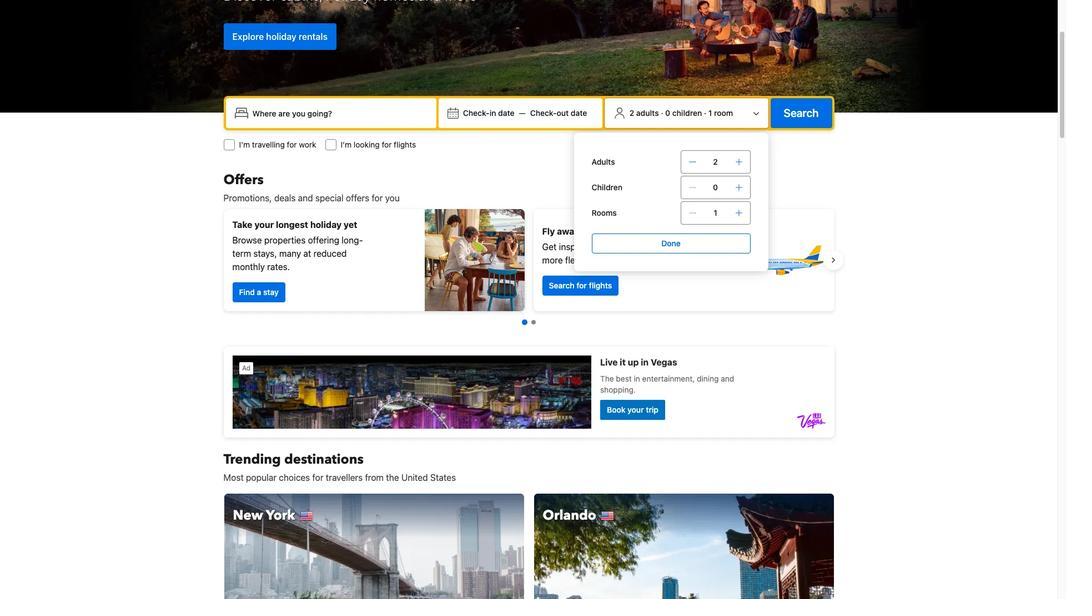 Task type: locate. For each thing, give the bounding box(es) containing it.
stay
[[263, 288, 279, 297]]

2 inside 2 adults · 0 children · 1 room button
[[630, 108, 635, 118]]

check-out date button
[[526, 103, 592, 123]]

your right take
[[255, 220, 274, 230]]

1 vertical spatial flights
[[674, 242, 698, 252]]

search inside button
[[784, 107, 819, 119]]

holiday
[[266, 31, 297, 41], [310, 220, 342, 230], [644, 227, 675, 237]]

states
[[430, 473, 456, 483]]

1 horizontal spatial 2
[[713, 157, 718, 167]]

1 vertical spatial search
[[549, 281, 575, 291]]

1 horizontal spatial flights
[[589, 281, 612, 291]]

united
[[402, 473, 428, 483]]

2 left adults
[[630, 108, 635, 118]]

children
[[592, 183, 623, 192]]

0 horizontal spatial check-
[[463, 108, 490, 118]]

0
[[666, 108, 671, 118], [713, 183, 718, 192]]

0 vertical spatial 2
[[630, 108, 635, 118]]

adults
[[637, 108, 659, 118]]

1 horizontal spatial 1
[[714, 208, 718, 218]]

flights left with
[[674, 242, 698, 252]]

2 adults · 0 children · 1 room
[[630, 108, 733, 118]]

flights down flexibility
[[589, 281, 612, 291]]

region
[[215, 205, 844, 316]]

search for flights
[[549, 281, 612, 291]]

holiday inside the explore holiday rentals link
[[266, 31, 297, 41]]

offers
[[346, 193, 370, 203]]

date right out
[[571, 108, 587, 118]]

your
[[255, 220, 274, 230], [593, 227, 612, 237]]

for left the you
[[372, 193, 383, 203]]

trending
[[224, 451, 281, 469]]

new york link
[[224, 494, 525, 600]]

0 vertical spatial flights
[[394, 140, 416, 149]]

adults
[[592, 157, 615, 167]]

2 adults · 0 children · 1 room button
[[609, 103, 764, 124]]

1 horizontal spatial and
[[634, 242, 649, 252]]

fly away to your dream holiday image
[[748, 222, 826, 299]]

1
[[709, 108, 712, 118], [714, 208, 718, 218]]

Where are you going? field
[[248, 103, 432, 123]]

book
[[651, 242, 671, 252]]

i'm travelling for work
[[239, 140, 316, 149]]

travelling
[[252, 140, 285, 149]]

main content
[[215, 171, 844, 600]]

check-
[[463, 108, 490, 118], [530, 108, 557, 118]]

for
[[287, 140, 297, 149], [382, 140, 392, 149], [372, 193, 383, 203], [577, 281, 587, 291], [312, 473, 324, 483]]

search for flights link
[[542, 276, 619, 296]]

2 down room
[[713, 157, 718, 167]]

· right adults
[[661, 108, 664, 118]]

2
[[630, 108, 635, 118], [713, 157, 718, 167]]

date
[[498, 108, 515, 118], [571, 108, 587, 118]]

holiday up book
[[644, 227, 675, 237]]

0 horizontal spatial 0
[[666, 108, 671, 118]]

stays,
[[254, 249, 277, 259]]

i'm
[[341, 140, 352, 149]]

for down flexibility
[[577, 281, 587, 291]]

check- right —
[[530, 108, 557, 118]]

special
[[315, 193, 344, 203]]

search
[[784, 107, 819, 119], [549, 281, 575, 291]]

0 horizontal spatial date
[[498, 108, 515, 118]]

0 horizontal spatial 2
[[630, 108, 635, 118]]

and inside fly away to your dream holiday get inspired, compare and book flights with more flexibility
[[634, 242, 649, 252]]

progress bar
[[522, 320, 536, 326]]

1 horizontal spatial search
[[784, 107, 819, 119]]

to
[[582, 227, 590, 237]]

0 horizontal spatial 1
[[709, 108, 712, 118]]

1 horizontal spatial holiday
[[310, 220, 342, 230]]

and left book
[[634, 242, 649, 252]]

0 vertical spatial 0
[[666, 108, 671, 118]]

term
[[232, 249, 251, 259]]

many
[[279, 249, 301, 259]]

1 vertical spatial 0
[[713, 183, 718, 192]]

0 horizontal spatial and
[[298, 193, 313, 203]]

0 vertical spatial search
[[784, 107, 819, 119]]

long-
[[342, 236, 363, 246]]

find a stay
[[239, 288, 279, 297]]

2 for 2
[[713, 157, 718, 167]]

search button
[[771, 98, 832, 128]]

1 left room
[[709, 108, 712, 118]]

and
[[298, 193, 313, 203], [634, 242, 649, 252]]

explore holiday rentals
[[232, 31, 328, 41]]

for down the "destinations"
[[312, 473, 324, 483]]

check- left —
[[463, 108, 490, 118]]

0 horizontal spatial holiday
[[266, 31, 297, 41]]

date right the in
[[498, 108, 515, 118]]

new york
[[233, 507, 295, 526]]

1 vertical spatial 2
[[713, 157, 718, 167]]

check-in date button
[[459, 103, 519, 123]]

browse
[[232, 236, 262, 246]]

properties
[[264, 236, 306, 246]]

and right deals
[[298, 193, 313, 203]]

1 horizontal spatial ·
[[704, 108, 707, 118]]

—
[[519, 108, 526, 118]]

·
[[661, 108, 664, 118], [704, 108, 707, 118]]

check-in date — check-out date
[[463, 108, 587, 118]]

0 horizontal spatial search
[[549, 281, 575, 291]]

1 vertical spatial and
[[634, 242, 649, 252]]

1 horizontal spatial date
[[571, 108, 587, 118]]

looking
[[354, 140, 380, 149]]

offers promotions, deals and special offers for you
[[224, 171, 400, 203]]

find a stay link
[[232, 283, 285, 303]]

dream
[[614, 227, 642, 237]]

0 vertical spatial 1
[[709, 108, 712, 118]]

monthly
[[232, 262, 265, 272]]

0 vertical spatial and
[[298, 193, 313, 203]]

more
[[542, 256, 563, 266]]

flights right looking
[[394, 140, 416, 149]]

children
[[673, 108, 702, 118]]

explore
[[232, 31, 264, 41]]

and inside offers promotions, deals and special offers for you
[[298, 193, 313, 203]]

1 horizontal spatial 0
[[713, 183, 718, 192]]

0 inside button
[[666, 108, 671, 118]]

rooms
[[592, 208, 617, 218]]

0 horizontal spatial ·
[[661, 108, 664, 118]]

region containing take your longest holiday yet
[[215, 205, 844, 316]]

orlando link
[[534, 494, 835, 600]]

1 horizontal spatial check-
[[530, 108, 557, 118]]

out
[[557, 108, 569, 118]]

2 horizontal spatial flights
[[674, 242, 698, 252]]

2 horizontal spatial holiday
[[644, 227, 675, 237]]

1 horizontal spatial your
[[593, 227, 612, 237]]

your right to
[[593, 227, 612, 237]]

flights
[[394, 140, 416, 149], [674, 242, 698, 252], [589, 281, 612, 291]]

explore holiday rentals link
[[224, 23, 337, 50]]

2 date from the left
[[571, 108, 587, 118]]

holiday up offering at the left top of the page
[[310, 220, 342, 230]]

offering
[[308, 236, 339, 246]]

in
[[490, 108, 496, 118]]

1 up with
[[714, 208, 718, 218]]

0 horizontal spatial your
[[255, 220, 274, 230]]

1 vertical spatial 1
[[714, 208, 718, 218]]

· right children
[[704, 108, 707, 118]]

holiday left the rentals
[[266, 31, 297, 41]]



Task type: vqa. For each thing, say whether or not it's contained in the screenshot.
the
yes



Task type: describe. For each thing, give the bounding box(es) containing it.
travellers
[[326, 473, 363, 483]]

away
[[557, 227, 580, 237]]

longest
[[276, 220, 308, 230]]

fly
[[542, 227, 555, 237]]

take your longest holiday yet browse properties offering long- term stays, many at reduced monthly rates.
[[232, 220, 363, 272]]

2 for 2 adults · 0 children · 1 room
[[630, 108, 635, 118]]

flexibility
[[565, 256, 601, 266]]

a
[[257, 288, 261, 297]]

2 vertical spatial flights
[[589, 281, 612, 291]]

for left work
[[287, 140, 297, 149]]

for inside offers promotions, deals and special offers for you
[[372, 193, 383, 203]]

from
[[365, 473, 384, 483]]

main content containing offers
[[215, 171, 844, 600]]

orlando
[[543, 507, 597, 526]]

take your longest holiday yet image
[[425, 209, 525, 312]]

with
[[701, 242, 718, 252]]

yet
[[344, 220, 357, 230]]

find
[[239, 288, 255, 297]]

room
[[714, 108, 733, 118]]

promotions,
[[224, 193, 272, 203]]

your inside fly away to your dream holiday get inspired, compare and book flights with more flexibility
[[593, 227, 612, 237]]

flights inside fly away to your dream holiday get inspired, compare and book flights with more flexibility
[[674, 242, 698, 252]]

search for search
[[784, 107, 819, 119]]

york
[[266, 507, 295, 526]]

new
[[233, 507, 263, 526]]

holiday inside fly away to your dream holiday get inspired, compare and book flights with more flexibility
[[644, 227, 675, 237]]

at
[[304, 249, 311, 259]]

popular
[[246, 473, 277, 483]]

done button
[[592, 234, 751, 254]]

done
[[662, 239, 681, 248]]

your inside take your longest holiday yet browse properties offering long- term stays, many at reduced monthly rates.
[[255, 220, 274, 230]]

for right looking
[[382, 140, 392, 149]]

rates.
[[267, 262, 290, 272]]

i'm
[[239, 140, 250, 149]]

inspired,
[[559, 242, 594, 252]]

2 check- from the left
[[530, 108, 557, 118]]

search for search for flights
[[549, 281, 575, 291]]

destinations
[[284, 451, 364, 469]]

1 inside button
[[709, 108, 712, 118]]

the
[[386, 473, 399, 483]]

choices
[[279, 473, 310, 483]]

work
[[299, 140, 316, 149]]

reduced
[[314, 249, 347, 259]]

fly away to your dream holiday get inspired, compare and book flights with more flexibility
[[542, 227, 718, 266]]

offers
[[224, 171, 264, 189]]

you
[[385, 193, 400, 203]]

advertisement region
[[224, 347, 835, 438]]

get
[[542, 242, 557, 252]]

2 · from the left
[[704, 108, 707, 118]]

1 · from the left
[[661, 108, 664, 118]]

for inside trending destinations most popular choices for travellers from the united states
[[312, 473, 324, 483]]

i'm looking for flights
[[341, 140, 416, 149]]

holiday inside take your longest holiday yet browse properties offering long- term stays, many at reduced monthly rates.
[[310, 220, 342, 230]]

1 check- from the left
[[463, 108, 490, 118]]

rentals
[[299, 31, 328, 41]]

take
[[232, 220, 252, 230]]

trending destinations most popular choices for travellers from the united states
[[224, 451, 456, 483]]

most
[[224, 473, 244, 483]]

compare
[[596, 242, 631, 252]]

deals
[[274, 193, 296, 203]]

0 horizontal spatial flights
[[394, 140, 416, 149]]

1 date from the left
[[498, 108, 515, 118]]



